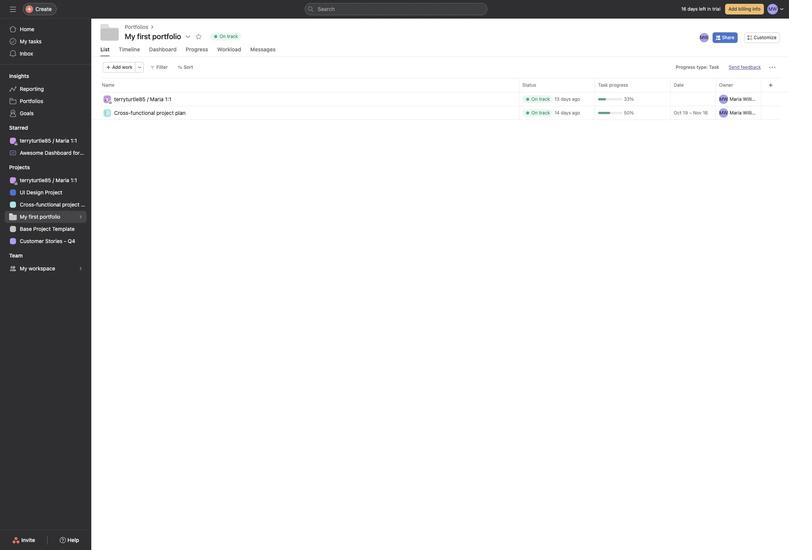 Task type: describe. For each thing, give the bounding box(es) containing it.
1 vertical spatial cross-functional project plan link
[[5, 199, 91, 211]]

cross- inside cross-functional project plan cell
[[114, 109, 131, 116]]

inbox
[[20, 50, 33, 57]]

maria inside cross-functional project plan row
[[730, 110, 742, 116]]

hide sidebar image
[[10, 6, 16, 12]]

ago for plan
[[572, 110, 580, 116]]

starred button
[[0, 124, 28, 132]]

home
[[20, 26, 34, 32]]

33%
[[624, 96, 634, 102]]

awesome dashboard for new project link
[[5, 147, 111, 159]]

show options image
[[185, 33, 191, 40]]

tasks
[[29, 38, 42, 45]]

inbox link
[[5, 48, 87, 60]]

terryturtle85 / maria 1:1 for ui design project
[[20, 177, 77, 183]]

customer stories - q4 link
[[5, 235, 87, 247]]

nov
[[693, 110, 702, 116]]

reporting link
[[5, 83, 87, 95]]

/ for awesome dashboard for new project
[[53, 137, 54, 144]]

add billing info button
[[725, 4, 764, 14]]

my workspace
[[20, 265, 55, 272]]

share
[[722, 34, 735, 40]]

progress type: task
[[676, 64, 719, 70]]

plan inside cross-functional project plan cell
[[175, 109, 186, 116]]

customer
[[20, 238, 44, 244]]

cross-functional project plan inside cell
[[114, 109, 186, 116]]

remove image
[[760, 111, 764, 115]]

sort
[[184, 64, 193, 70]]

williams for terryturtle85 / maria 1:1
[[743, 96, 761, 102]]

type:
[[697, 64, 708, 70]]

ui design project
[[20, 189, 62, 196]]

progress for progress
[[186, 46, 208, 53]]

dashboard inside awesome dashboard for new project link
[[45, 150, 72, 156]]

14
[[555, 110, 560, 116]]

ago for 1:1
[[572, 96, 580, 102]]

team
[[9, 252, 23, 259]]

2 row from the top
[[91, 92, 789, 92]]

task inside dropdown button
[[709, 64, 719, 70]]

list
[[100, 46, 110, 53]]

timeline
[[119, 46, 140, 53]]

my for my first portfolio
[[125, 32, 135, 41]]

mw for 1:1
[[720, 96, 728, 102]]

19
[[683, 110, 688, 116]]

ui design project link
[[5, 186, 87, 199]]

portfolios inside portfolios link
[[20, 98, 43, 104]]

1:1 for awesome dashboard for new project
[[71, 137, 77, 144]]

add billing info
[[729, 6, 761, 12]]

base project template link
[[5, 223, 87, 235]]

on track for cross-functional project plan
[[532, 110, 550, 116]]

feedback
[[741, 64, 761, 70]]

terryturtle85 / maria 1:1 for awesome dashboard for new project
[[20, 137, 77, 144]]

terryturtle85 for awesome dashboard for new project
[[20, 137, 51, 144]]

date
[[674, 82, 684, 88]]

0 vertical spatial portfolios link
[[125, 23, 148, 31]]

50%
[[624, 110, 634, 116]]

days for 1:1
[[561, 96, 571, 102]]

plan inside projects element
[[81, 201, 91, 208]]

new
[[81, 150, 92, 156]]

status
[[523, 82, 536, 88]]

send feedback link
[[729, 64, 761, 71]]

info
[[753, 6, 761, 12]]

q4
[[68, 238, 75, 244]]

add field image
[[769, 83, 773, 88]]

for
[[73, 150, 80, 156]]

my for my first portfolio
[[20, 214, 27, 220]]

first portfolio
[[137, 32, 181, 41]]

awesome
[[20, 150, 43, 156]]

0 horizontal spatial more actions image
[[137, 65, 142, 70]]

help button
[[55, 534, 84, 547]]

cell up the 14
[[519, 92, 595, 106]]

send feedback
[[729, 64, 761, 70]]

workload link
[[217, 46, 241, 56]]

my tasks link
[[5, 35, 87, 48]]

oct 19 – nov 16
[[674, 110, 708, 116]]

home link
[[5, 23, 87, 35]]

cross-functional project plan link inside cell
[[114, 109, 186, 117]]

left
[[699, 6, 706, 12]]

0 vertical spatial mw
[[700, 34, 709, 40]]

ui
[[20, 189, 25, 196]]

project inside projects element
[[62, 201, 79, 208]]

search button
[[305, 3, 488, 15]]

workload
[[217, 46, 241, 53]]

goals
[[20, 110, 34, 116]]

template
[[52, 226, 75, 232]]

share button
[[713, 32, 738, 43]]

starred
[[9, 124, 28, 131]]

cross-functional project plan inside projects element
[[20, 201, 91, 208]]

my for my workspace
[[20, 265, 27, 272]]

stories
[[45, 238, 62, 244]]

team button
[[0, 252, 23, 260]]

messages
[[250, 46, 276, 53]]

my first portfolio
[[125, 32, 181, 41]]

on track button
[[207, 31, 245, 42]]

messages link
[[250, 46, 276, 56]]

1 horizontal spatial portfolios
[[125, 24, 148, 30]]

billing
[[739, 6, 752, 12]]

maria inside terryturtle85 / maria 1:1 cell
[[150, 96, 164, 102]]

functional inside cell
[[131, 109, 155, 116]]

my first portfolio link
[[5, 211, 87, 223]]

invite
[[21, 537, 35, 544]]

maria williams for terryturtle85 / maria 1:1
[[730, 96, 761, 102]]

teams element
[[0, 249, 91, 276]]

terryturtle85 / maria 1:1 row
[[91, 92, 789, 107]]

invite button
[[7, 534, 40, 547]]

functional inside projects element
[[36, 201, 61, 208]]

sort button
[[174, 62, 197, 73]]

terryturtle85 / maria 1:1 link inside cell
[[114, 95, 171, 103]]

maria inside starred element
[[56, 137, 69, 144]]

workspace
[[29, 265, 55, 272]]

maria down owner
[[730, 96, 742, 102]]

-
[[64, 238, 66, 244]]

customize
[[754, 34, 777, 40]]

terryturtle85 for ui design project
[[20, 177, 51, 183]]

terryturtle85 / maria 1:1 link for awesome dashboard for new project
[[5, 135, 87, 147]]

maria inside projects element
[[56, 177, 69, 183]]

filter
[[156, 64, 168, 70]]

13
[[555, 96, 560, 102]]

days for plan
[[561, 110, 571, 116]]



Task type: locate. For each thing, give the bounding box(es) containing it.
my left tasks
[[20, 38, 27, 45]]

1 vertical spatial terryturtle85 / maria 1:1 link
[[5, 135, 87, 147]]

1:1 inside projects element
[[71, 177, 77, 183]]

dashboard down the first portfolio
[[149, 46, 177, 53]]

mw right nov on the right top of the page
[[720, 110, 728, 116]]

days inside cross-functional project plan row
[[561, 110, 571, 116]]

terryturtle85 / maria 1:1 link inside starred element
[[5, 135, 87, 147]]

cross- up first
[[20, 201, 36, 208]]

1 vertical spatial progress
[[676, 64, 696, 70]]

on track for terryturtle85 / maria 1:1
[[532, 96, 550, 102]]

0 vertical spatial terryturtle85 / maria 1:1
[[114, 96, 171, 102]]

2 williams from the top
[[743, 110, 761, 116]]

project down my first portfolio
[[33, 226, 51, 232]]

2 vertical spatial on
[[532, 110, 538, 116]]

2 vertical spatial mw
[[720, 110, 728, 116]]

/ inside starred element
[[53, 137, 54, 144]]

on for terryturtle85 / maria 1:1
[[532, 96, 538, 102]]

ago inside terryturtle85 / maria 1:1 row
[[572, 96, 580, 102]]

track left '13'
[[539, 96, 550, 102]]

2 vertical spatial /
[[53, 177, 54, 183]]

my workspace link
[[5, 263, 87, 275]]

1 vertical spatial williams
[[743, 110, 761, 116]]

projects
[[9, 164, 30, 171]]

1 vertical spatial task
[[598, 82, 608, 88]]

cell down remove icon
[[716, 106, 766, 120]]

cross-functional project plan cell
[[91, 106, 520, 121]]

/ for ui design project
[[53, 177, 54, 183]]

see details, my workspace image
[[78, 266, 83, 271]]

16 left the left
[[682, 6, 687, 12]]

mw for plan
[[720, 110, 728, 116]]

task inside row
[[598, 82, 608, 88]]

portfolios
[[125, 24, 148, 30], [20, 98, 43, 104]]

create
[[35, 6, 52, 12]]

1 row from the top
[[91, 78, 789, 92]]

0 vertical spatial terryturtle85
[[114, 96, 146, 102]]

dashboard link
[[149, 46, 177, 56]]

maria up the awesome dashboard for new project
[[56, 137, 69, 144]]

project
[[157, 109, 174, 116], [62, 201, 79, 208]]

cross- inside projects element
[[20, 201, 36, 208]]

projects button
[[0, 164, 30, 171]]

on inside row
[[532, 110, 538, 116]]

cell
[[519, 92, 595, 106], [716, 92, 766, 106], [519, 106, 595, 120], [716, 106, 766, 120]]

0 horizontal spatial task
[[598, 82, 608, 88]]

0 vertical spatial 1:1
[[165, 96, 171, 102]]

2 ago from the top
[[572, 110, 580, 116]]

filter button
[[147, 62, 171, 73]]

0 horizontal spatial functional
[[36, 201, 61, 208]]

0 vertical spatial dashboard
[[149, 46, 177, 53]]

0 horizontal spatial progress
[[186, 46, 208, 53]]

1 vertical spatial project
[[62, 201, 79, 208]]

track left the 14
[[539, 110, 550, 116]]

maria
[[150, 96, 164, 102], [730, 96, 742, 102], [730, 110, 742, 116], [56, 137, 69, 144], [56, 177, 69, 183]]

task
[[709, 64, 719, 70], [598, 82, 608, 88]]

on down status
[[532, 96, 538, 102]]

/ up awesome dashboard for new project link
[[53, 137, 54, 144]]

on inside terryturtle85 / maria 1:1 row
[[532, 96, 538, 102]]

my down team
[[20, 265, 27, 272]]

dashboard left for
[[45, 150, 72, 156]]

mw
[[700, 34, 709, 40], [720, 96, 728, 102], [720, 110, 728, 116]]

0 vertical spatial ago
[[572, 96, 580, 102]]

/ down filter "dropdown button"
[[147, 96, 149, 102]]

maria williams inside terryturtle85 / maria 1:1 row
[[730, 96, 761, 102]]

cell down owner
[[716, 92, 766, 106]]

1 ago from the top
[[572, 96, 580, 102]]

reporting
[[20, 86, 44, 92]]

portfolios link up my first portfolio
[[125, 23, 148, 31]]

days right '13'
[[561, 96, 571, 102]]

maria williams for cross-functional project plan
[[730, 110, 761, 116]]

1 horizontal spatial cross-functional project plan
[[114, 109, 186, 116]]

progress
[[609, 82, 628, 88]]

0 horizontal spatial dashboard
[[45, 150, 72, 156]]

terryturtle85 up the awesome
[[20, 137, 51, 144]]

on up workload
[[220, 33, 226, 39]]

cross-
[[114, 109, 131, 116], [20, 201, 36, 208]]

search list box
[[305, 3, 488, 15]]

0 vertical spatial task
[[709, 64, 719, 70]]

terryturtle85 inside cell
[[114, 96, 146, 102]]

more actions image
[[770, 64, 776, 70], [137, 65, 142, 70]]

on track left the 14
[[532, 110, 550, 116]]

create button
[[23, 3, 57, 15]]

functional up portfolio
[[36, 201, 61, 208]]

1 vertical spatial dashboard
[[45, 150, 72, 156]]

terryturtle85 / maria 1:1 link inside projects element
[[5, 174, 87, 186]]

0 vertical spatial days
[[688, 6, 698, 12]]

0 vertical spatial portfolios
[[125, 24, 148, 30]]

name
[[102, 82, 114, 88]]

0 horizontal spatial project
[[62, 201, 79, 208]]

track inside cross-functional project plan row
[[539, 110, 550, 116]]

2 vertical spatial track
[[539, 110, 550, 116]]

1 vertical spatial on
[[532, 96, 538, 102]]

terryturtle85 / maria 1:1 up awesome dashboard for new project link
[[20, 137, 77, 144]]

–
[[689, 110, 692, 116]]

more actions image right 'work'
[[137, 65, 142, 70]]

add to starred image
[[196, 33, 202, 40]]

1:1
[[165, 96, 171, 102], [71, 137, 77, 144], [71, 177, 77, 183]]

williams for cross-functional project plan
[[743, 110, 761, 116]]

days
[[688, 6, 698, 12], [561, 96, 571, 102], [561, 110, 571, 116]]

1 horizontal spatial progress
[[676, 64, 696, 70]]

add work button
[[103, 62, 136, 73]]

progress down "add to starred" icon
[[186, 46, 208, 53]]

0 vertical spatial 16
[[682, 6, 687, 12]]

2 maria williams from the top
[[730, 110, 761, 116]]

customize button
[[745, 32, 780, 43]]

0 vertical spatial on track
[[220, 33, 238, 39]]

0 vertical spatial functional
[[131, 109, 155, 116]]

terryturtle85 right rocket image
[[114, 96, 146, 102]]

first
[[29, 214, 38, 220]]

project
[[94, 150, 111, 156], [45, 189, 62, 196], [33, 226, 51, 232]]

0 vertical spatial project
[[157, 109, 174, 116]]

williams inside terryturtle85 / maria 1:1 row
[[743, 96, 761, 102]]

task left progress
[[598, 82, 608, 88]]

0 vertical spatial maria williams
[[730, 96, 761, 102]]

list image
[[105, 111, 110, 115]]

0 vertical spatial track
[[227, 33, 238, 39]]

my up timeline
[[125, 32, 135, 41]]

ago up 14 days ago
[[572, 96, 580, 102]]

mw inside cross-functional project plan row
[[720, 110, 728, 116]]

terryturtle85 up design at the top left
[[20, 177, 51, 183]]

add work
[[112, 64, 132, 70]]

terryturtle85 / maria 1:1 link
[[114, 95, 171, 103], [5, 135, 87, 147], [5, 174, 87, 186]]

project inside starred element
[[94, 150, 111, 156]]

rocket image
[[105, 97, 110, 101]]

16 right nov on the right top of the page
[[703, 110, 708, 116]]

2 vertical spatial project
[[33, 226, 51, 232]]

1 vertical spatial on track
[[532, 96, 550, 102]]

my left first
[[20, 214, 27, 220]]

progress left type:
[[676, 64, 696, 70]]

1 vertical spatial maria williams
[[730, 110, 761, 116]]

0 horizontal spatial add
[[112, 64, 121, 70]]

/ up ui design project link
[[53, 177, 54, 183]]

1 vertical spatial add
[[112, 64, 121, 70]]

1 vertical spatial plan
[[81, 201, 91, 208]]

insights button
[[0, 72, 29, 80]]

track for 1:1
[[539, 96, 550, 102]]

13 days ago
[[555, 96, 580, 102]]

help
[[67, 537, 79, 544]]

1 vertical spatial 1:1
[[71, 137, 77, 144]]

0 vertical spatial plan
[[175, 109, 186, 116]]

progress type: task button
[[673, 62, 723, 73]]

0 vertical spatial cross-functional project plan
[[114, 109, 186, 116]]

add for add work
[[112, 64, 121, 70]]

terryturtle85 / maria 1:1 inside starred element
[[20, 137, 77, 144]]

project right design at the top left
[[45, 189, 62, 196]]

in
[[708, 6, 711, 12]]

progress
[[186, 46, 208, 53], [676, 64, 696, 70]]

terryturtle85 / maria 1:1 cell
[[91, 92, 520, 107]]

row
[[91, 78, 789, 92], [91, 92, 789, 92]]

1:1 up for
[[71, 137, 77, 144]]

ago inside cross-functional project plan row
[[572, 110, 580, 116]]

1:1 down for
[[71, 177, 77, 183]]

task right type:
[[709, 64, 719, 70]]

1 horizontal spatial dashboard
[[149, 46, 177, 53]]

more actions image up add field icon
[[770, 64, 776, 70]]

on track left '13'
[[532, 96, 550, 102]]

williams up remove image
[[743, 96, 761, 102]]

2 vertical spatial on track
[[532, 110, 550, 116]]

0 vertical spatial williams
[[743, 96, 761, 102]]

customer stories - q4
[[20, 238, 75, 244]]

1:1 inside starred element
[[71, 137, 77, 144]]

1:1 for ui design project
[[71, 177, 77, 183]]

my for my tasks
[[20, 38, 27, 45]]

1 horizontal spatial cross-functional project plan link
[[114, 109, 186, 117]]

insights
[[9, 73, 29, 79]]

williams down remove icon
[[743, 110, 761, 116]]

terryturtle85 inside starred element
[[20, 137, 51, 144]]

0 horizontal spatial cross-
[[20, 201, 36, 208]]

mw left share button
[[700, 34, 709, 40]]

days right the 14
[[561, 110, 571, 116]]

terryturtle85 / maria 1:1 link up the awesome
[[5, 135, 87, 147]]

1 horizontal spatial cross-
[[114, 109, 131, 116]]

owner
[[719, 82, 733, 88]]

1:1 inside cell
[[165, 96, 171, 102]]

days left the left
[[688, 6, 698, 12]]

see details, my first portfolio image
[[78, 215, 83, 219]]

my first portfolio
[[20, 214, 60, 220]]

0 horizontal spatial portfolios link
[[5, 95, 87, 107]]

portfolios link down reporting at the left top of page
[[5, 95, 87, 107]]

0 vertical spatial cross-functional project plan link
[[114, 109, 186, 117]]

0 vertical spatial /
[[147, 96, 149, 102]]

16 days left in trial
[[682, 6, 721, 12]]

maria williams inside cross-functional project plan row
[[730, 110, 761, 116]]

portfolio
[[40, 214, 60, 220]]

my inside teams element
[[20, 265, 27, 272]]

2 vertical spatial terryturtle85
[[20, 177, 51, 183]]

maria up ui design project link
[[56, 177, 69, 183]]

base project template
[[20, 226, 75, 232]]

1 horizontal spatial task
[[709, 64, 719, 70]]

maria down filter "dropdown button"
[[150, 96, 164, 102]]

remove image
[[760, 97, 764, 101]]

1 vertical spatial cross-functional project plan
[[20, 201, 91, 208]]

on inside popup button
[[220, 33, 226, 39]]

on track inside cross-functional project plan row
[[532, 110, 550, 116]]

terryturtle85 / maria 1:1 link right rocket image
[[114, 95, 171, 103]]

/ inside projects element
[[53, 177, 54, 183]]

on left the 14
[[532, 110, 538, 116]]

terryturtle85 / maria 1:1 up ui design project link
[[20, 177, 77, 183]]

portfolios up my first portfolio
[[125, 24, 148, 30]]

cross-functional project plan row
[[91, 106, 789, 121]]

2 vertical spatial terryturtle85 / maria 1:1 link
[[5, 174, 87, 186]]

add left billing
[[729, 6, 737, 12]]

projects element
[[0, 161, 91, 249]]

functional right list 'icon'
[[131, 109, 155, 116]]

on
[[220, 33, 226, 39], [532, 96, 538, 102], [532, 110, 538, 116]]

global element
[[0, 19, 91, 64]]

terryturtle85 / maria 1:1 link up ui design project
[[5, 174, 87, 186]]

1 vertical spatial project
[[45, 189, 62, 196]]

project inside cross-functional project plan cell
[[157, 109, 174, 116]]

ago down 13 days ago
[[572, 110, 580, 116]]

terryturtle85 / maria 1:1 inside projects element
[[20, 177, 77, 183]]

oct
[[674, 110, 682, 116]]

terryturtle85 / maria 1:1 down 'work'
[[114, 96, 171, 102]]

progress for progress type: task
[[676, 64, 696, 70]]

cross- right list 'icon'
[[114, 109, 131, 116]]

terryturtle85 / maria 1:1 link for ui design project
[[5, 174, 87, 186]]

add left 'work'
[[112, 64, 121, 70]]

0 vertical spatial cross-
[[114, 109, 131, 116]]

1 vertical spatial 16
[[703, 110, 708, 116]]

row containing name
[[91, 78, 789, 92]]

williams inside cross-functional project plan row
[[743, 110, 761, 116]]

2 vertical spatial 1:1
[[71, 177, 77, 183]]

/ inside terryturtle85 / maria 1:1 cell
[[147, 96, 149, 102]]

0 horizontal spatial portfolios
[[20, 98, 43, 104]]

portfolios down reporting at the left top of page
[[20, 98, 43, 104]]

work
[[122, 64, 132, 70]]

1 vertical spatial days
[[561, 96, 571, 102]]

trial
[[713, 6, 721, 12]]

1 horizontal spatial more actions image
[[770, 64, 776, 70]]

1:1 down filter
[[165, 96, 171, 102]]

1 horizontal spatial add
[[729, 6, 737, 12]]

days inside terryturtle85 / maria 1:1 row
[[561, 96, 571, 102]]

0 vertical spatial add
[[729, 6, 737, 12]]

my inside global element
[[20, 38, 27, 45]]

1 vertical spatial terryturtle85
[[20, 137, 51, 144]]

base
[[20, 226, 32, 232]]

0 horizontal spatial cross-functional project plan link
[[5, 199, 91, 211]]

0 vertical spatial on
[[220, 33, 226, 39]]

0 horizontal spatial plan
[[81, 201, 91, 208]]

1 horizontal spatial functional
[[131, 109, 155, 116]]

1 horizontal spatial plan
[[175, 109, 186, 116]]

1 horizontal spatial 16
[[703, 110, 708, 116]]

1 vertical spatial /
[[53, 137, 54, 144]]

portfolios link
[[125, 23, 148, 31], [5, 95, 87, 107]]

on track up workload
[[220, 33, 238, 39]]

track inside terryturtle85 / maria 1:1 row
[[539, 96, 550, 102]]

0 horizontal spatial cross-functional project plan
[[20, 201, 91, 208]]

track up workload
[[227, 33, 238, 39]]

2 vertical spatial terryturtle85 / maria 1:1
[[20, 177, 77, 183]]

track inside popup button
[[227, 33, 238, 39]]

functional
[[131, 109, 155, 116], [36, 201, 61, 208]]

project right the new
[[94, 150, 111, 156]]

0 horizontal spatial 16
[[682, 6, 687, 12]]

1 vertical spatial cross-
[[20, 201, 36, 208]]

my inside 'link'
[[20, 214, 27, 220]]

1 horizontal spatial project
[[157, 109, 174, 116]]

1 horizontal spatial portfolios link
[[125, 23, 148, 31]]

16 inside cross-functional project plan row
[[703, 110, 708, 116]]

progress link
[[186, 46, 208, 56]]

search
[[318, 6, 335, 12]]

track for plan
[[539, 110, 550, 116]]

0 vertical spatial project
[[94, 150, 111, 156]]

1 vertical spatial portfolios
[[20, 98, 43, 104]]

cross-functional project plan
[[114, 109, 186, 116], [20, 201, 91, 208]]

1 vertical spatial ago
[[572, 110, 580, 116]]

awesome dashboard for new project
[[20, 150, 111, 156]]

2 vertical spatial days
[[561, 110, 571, 116]]

on for cross-functional project plan
[[532, 110, 538, 116]]

progress inside dropdown button
[[676, 64, 696, 70]]

14 days ago
[[555, 110, 580, 116]]

mw down owner
[[720, 96, 728, 102]]

add
[[729, 6, 737, 12], [112, 64, 121, 70]]

my tasks
[[20, 38, 42, 45]]

0 vertical spatial progress
[[186, 46, 208, 53]]

mw inside terryturtle85 / maria 1:1 row
[[720, 96, 728, 102]]

on track inside popup button
[[220, 33, 238, 39]]

1 maria williams from the top
[[730, 96, 761, 102]]

maria williams up remove image
[[730, 96, 761, 102]]

on track inside terryturtle85 / maria 1:1 row
[[532, 96, 550, 102]]

1 vertical spatial functional
[[36, 201, 61, 208]]

1 williams from the top
[[743, 96, 761, 102]]

my
[[125, 32, 135, 41], [20, 38, 27, 45], [20, 214, 27, 220], [20, 265, 27, 272]]

maria left remove image
[[730, 110, 742, 116]]

1 vertical spatial portfolios link
[[5, 95, 87, 107]]

add for add billing info
[[729, 6, 737, 12]]

terryturtle85 / maria 1:1 inside cell
[[114, 96, 171, 102]]

timeline link
[[119, 46, 140, 56]]

0 vertical spatial terryturtle85 / maria 1:1 link
[[114, 95, 171, 103]]

track
[[227, 33, 238, 39], [539, 96, 550, 102], [539, 110, 550, 116]]

cell down '13'
[[519, 106, 595, 120]]

1 vertical spatial terryturtle85 / maria 1:1
[[20, 137, 77, 144]]

send
[[729, 64, 740, 70]]

1 vertical spatial mw
[[720, 96, 728, 102]]

insights element
[[0, 69, 91, 121]]

maria williams down remove icon
[[730, 110, 761, 116]]

terryturtle85 inside projects element
[[20, 177, 51, 183]]

list link
[[100, 46, 110, 56]]

1 vertical spatial track
[[539, 96, 550, 102]]

plan
[[175, 109, 186, 116], [81, 201, 91, 208]]

starred element
[[0, 121, 111, 161]]



Task type: vqa. For each thing, say whether or not it's contained in the screenshot.
list box at top
no



